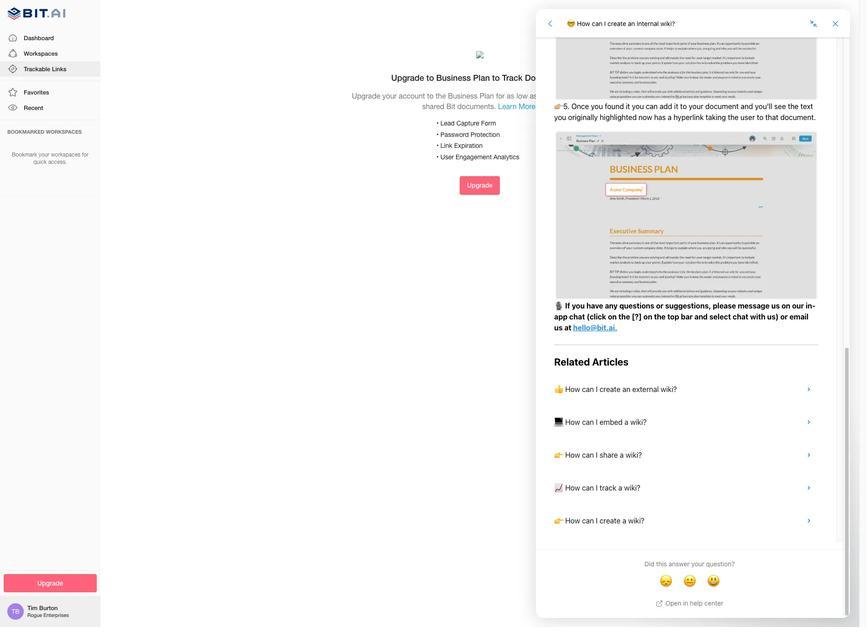 Task type: vqa. For each thing, say whether or not it's contained in the screenshot.
The Code
no



Task type: locate. For each thing, give the bounding box(es) containing it.
0 horizontal spatial upgrade button
[[4, 574, 97, 593]]

workspaces
[[51, 151, 80, 158]]

•
[[436, 120, 439, 127], [436, 131, 439, 138], [436, 142, 439, 149], [436, 153, 439, 161]]

• left password
[[436, 131, 439, 138]]

dialog
[[536, 9, 850, 618]]

capture
[[456, 120, 479, 127]]

favorites button
[[0, 85, 100, 100]]

• left lead
[[436, 120, 439, 127]]

your for for
[[39, 151, 49, 158]]

dashboard button
[[0, 30, 100, 46]]

0 horizontal spatial as
[[507, 92, 514, 100]]

for
[[496, 92, 505, 100], [82, 151, 89, 158]]

1 vertical spatial plan
[[480, 92, 494, 100]]

the
[[436, 92, 446, 100]]

0 vertical spatial business
[[436, 72, 471, 82]]

plan
[[473, 72, 490, 82], [480, 92, 494, 100]]

1 horizontal spatial upgrade button
[[460, 176, 500, 195]]

2 as from the left
[[530, 92, 537, 100]]

password
[[440, 131, 469, 138]]

bookmarked workspaces
[[7, 129, 82, 134]]

user
[[440, 153, 454, 161]]

0 horizontal spatial your
[[39, 151, 49, 158]]

recent
[[24, 104, 43, 112]]

business
[[436, 72, 471, 82], [448, 92, 478, 100]]

learn more. link
[[498, 102, 537, 110]]

bookmark
[[12, 151, 37, 158]]

learn
[[498, 102, 517, 110]]

plan up the documents.
[[480, 92, 494, 100]]

your right track
[[593, 92, 608, 100]]

learn more.
[[498, 102, 537, 110]]

as
[[507, 92, 514, 100], [530, 92, 537, 100]]

workspaces
[[24, 50, 58, 57]]

business up the bit at the top
[[448, 92, 478, 100]]

upgrade
[[391, 72, 424, 82], [352, 92, 380, 100], [467, 181, 493, 189], [37, 579, 63, 587]]

0 vertical spatial for
[[496, 92, 505, 100]]

bookmarked
[[7, 129, 45, 134]]

as up learn
[[507, 92, 514, 100]]

recent button
[[0, 100, 100, 116]]

enterprises
[[43, 613, 69, 618]]

plan up upgrade your account to the business plan for as low as $15/mo to track your shared bit documents.
[[473, 72, 490, 82]]

to
[[426, 72, 434, 82], [492, 72, 500, 82], [427, 92, 434, 100], [566, 92, 573, 100]]

your
[[382, 92, 397, 100], [593, 92, 608, 100], [39, 151, 49, 158]]

business inside upgrade your account to the business plan for as low as $15/mo to track your shared bit documents.
[[448, 92, 478, 100]]

1 vertical spatial business
[[448, 92, 478, 100]]

upgrade button up burton
[[4, 574, 97, 593]]

1 horizontal spatial for
[[496, 92, 505, 100]]

links
[[52, 65, 66, 73]]

upgrade button down engagement
[[460, 176, 500, 195]]

1 horizontal spatial as
[[530, 92, 537, 100]]

1 horizontal spatial your
[[382, 92, 397, 100]]

as right low
[[530, 92, 537, 100]]

workspaces
[[46, 129, 82, 134]]

for right 'workspaces' on the left top
[[82, 151, 89, 158]]

track
[[575, 92, 591, 100]]

upgrade button
[[460, 176, 500, 195], [4, 574, 97, 593]]

your inside "bookmark your workspaces for quick access."
[[39, 151, 49, 158]]

• left 'user'
[[436, 153, 439, 161]]

plan inside upgrade your account to the business plan for as low as $15/mo to track your shared bit documents.
[[480, 92, 494, 100]]

2 • from the top
[[436, 131, 439, 138]]

0 horizontal spatial for
[[82, 151, 89, 158]]

more.
[[519, 102, 537, 110]]

business up the the
[[436, 72, 471, 82]]

1 vertical spatial for
[[82, 151, 89, 158]]

your left account on the top of the page
[[382, 92, 397, 100]]

lead
[[440, 120, 455, 127]]

tb
[[11, 608, 20, 615]]

for up learn
[[496, 92, 505, 100]]

• left link
[[436, 142, 439, 149]]

upgrade your account to the business plan for as low as $15/mo to track your shared bit documents.
[[352, 92, 608, 110]]

analytics
[[493, 153, 519, 161]]

your up quick
[[39, 151, 49, 158]]



Task type: describe. For each thing, give the bounding box(es) containing it.
tim
[[27, 605, 38, 612]]

bit
[[446, 102, 455, 110]]

shared
[[422, 102, 444, 110]]

engagement
[[456, 153, 492, 161]]

trackable links button
[[0, 61, 100, 77]]

• lead capture form • password protection • link expiration • user engagement analytics
[[436, 120, 519, 161]]

upgrade to business plan to track documents
[[391, 72, 568, 82]]

account
[[399, 92, 425, 100]]

upgrade inside upgrade your account to the business plan for as low as $15/mo to track your shared bit documents.
[[352, 92, 380, 100]]

form
[[481, 120, 496, 127]]

dashboard
[[24, 34, 54, 41]]

access.
[[48, 159, 67, 165]]

documents
[[525, 72, 568, 82]]

rogue
[[27, 613, 42, 618]]

quick
[[33, 159, 47, 165]]

burton
[[39, 605, 58, 612]]

2 horizontal spatial your
[[593, 92, 608, 100]]

workspaces button
[[0, 46, 100, 61]]

0 vertical spatial upgrade button
[[460, 176, 500, 195]]

bookmark your workspaces for quick access.
[[12, 151, 89, 165]]

favorites
[[24, 89, 49, 96]]

4 • from the top
[[436, 153, 439, 161]]

documents.
[[457, 102, 496, 110]]

your for to
[[382, 92, 397, 100]]

1 as from the left
[[507, 92, 514, 100]]

protection
[[470, 131, 500, 138]]

expiration
[[454, 142, 483, 149]]

0 vertical spatial plan
[[473, 72, 490, 82]]

track
[[502, 72, 523, 82]]

$15/mo
[[539, 92, 564, 100]]

link
[[440, 142, 452, 149]]

trackable
[[24, 65, 50, 73]]

for inside upgrade your account to the business plan for as low as $15/mo to track your shared bit documents.
[[496, 92, 505, 100]]

low
[[516, 92, 528, 100]]

1 • from the top
[[436, 120, 439, 127]]

for inside "bookmark your workspaces for quick access."
[[82, 151, 89, 158]]

trackable links
[[24, 65, 66, 73]]

1 vertical spatial upgrade button
[[4, 574, 97, 593]]

tim burton rogue enterprises
[[27, 605, 69, 618]]

3 • from the top
[[436, 142, 439, 149]]



